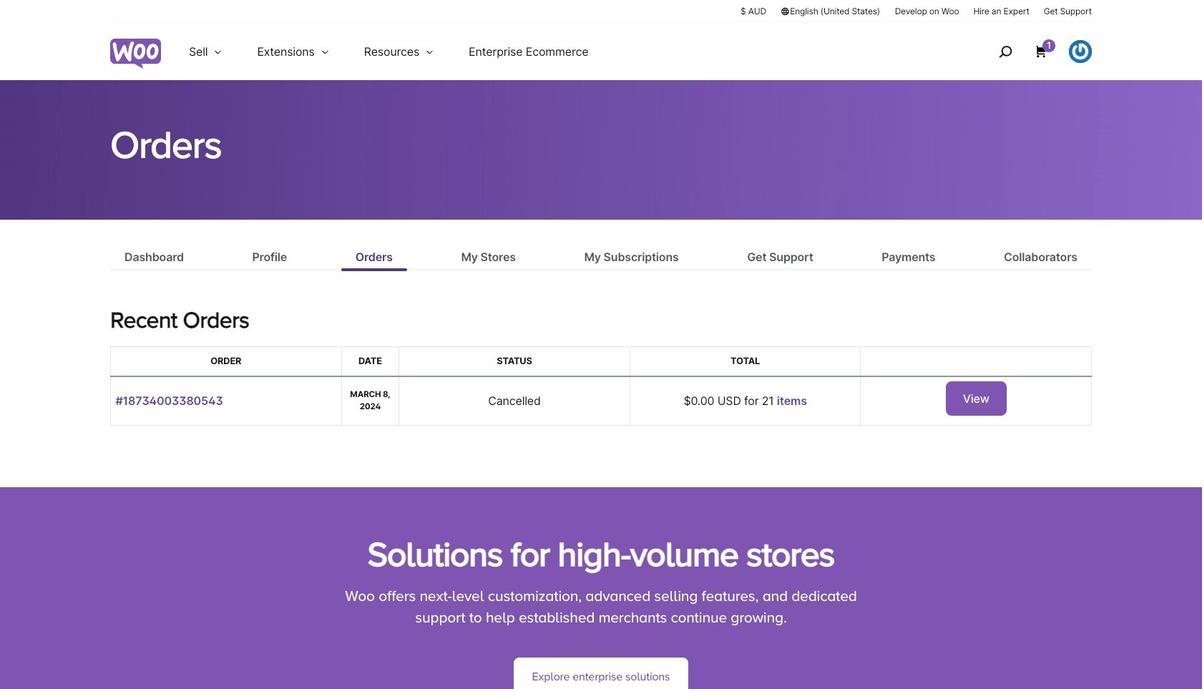 Task type: describe. For each thing, give the bounding box(es) containing it.
search image
[[994, 40, 1017, 63]]



Task type: locate. For each thing, give the bounding box(es) containing it.
service navigation menu element
[[968, 28, 1092, 75]]

open account menu image
[[1069, 40, 1092, 63]]



Task type: vqa. For each thing, say whether or not it's contained in the screenshot.
Service Navigation Menu Element
yes



